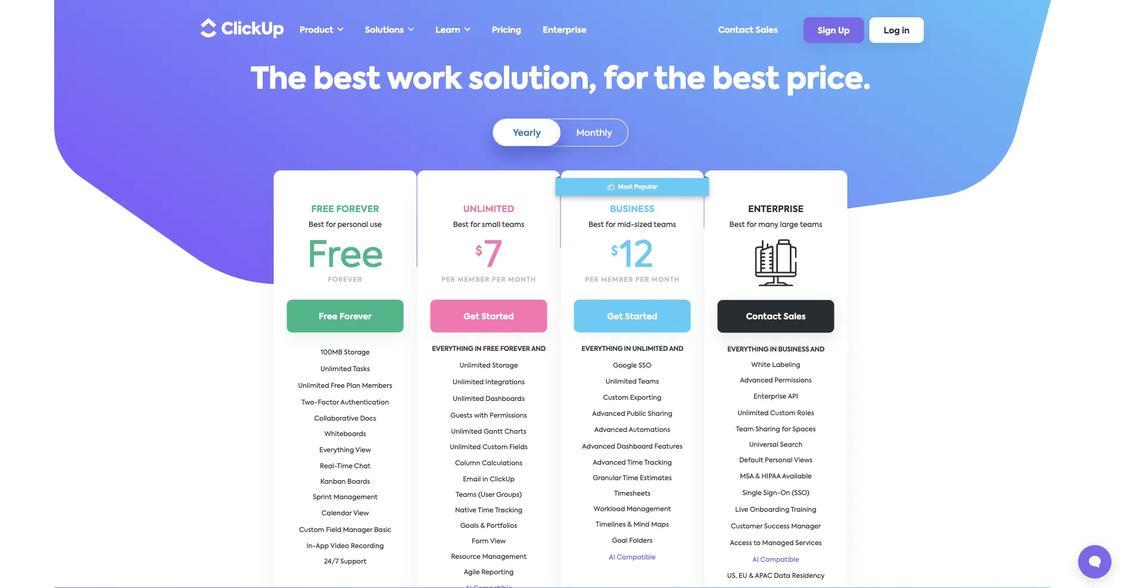 Task type: vqa. For each thing, say whether or not it's contained in the screenshot.
100MB Storage Storage
yes



Task type: locate. For each thing, give the bounding box(es) containing it.
free up 100mb
[[319, 313, 338, 321]]

0 vertical spatial forever
[[328, 277, 363, 283]]

contact inside "link"
[[719, 26, 754, 34]]

teams right small
[[502, 221, 525, 229]]

timelines
[[596, 522, 626, 528]]

best
[[314, 66, 380, 95], [713, 66, 780, 95]]

universal
[[750, 442, 779, 449]]

business up labeling
[[779, 346, 810, 353]]

best for free forever
[[309, 221, 324, 229]]

team sharing for spaces
[[736, 427, 816, 433]]

2 vertical spatial view
[[490, 538, 506, 545]]

two-
[[302, 400, 318, 406]]

enterprise inside dropdown button
[[754, 394, 787, 400]]

management down boards
[[334, 494, 378, 501]]

time down (user
[[478, 507, 494, 514]]

automations
[[629, 427, 671, 433]]

2 horizontal spatial teams
[[801, 221, 823, 229]]

mid-
[[618, 221, 635, 229]]

member inside $ 7 per member per month
[[458, 277, 490, 283]]

unlimited
[[464, 205, 515, 214], [633, 346, 668, 353]]

1 vertical spatial contact
[[747, 313, 782, 321]]

sized
[[635, 221, 653, 229]]

get up the everything in free forever and
[[464, 313, 480, 321]]

for left small
[[471, 221, 481, 229]]

100mb storage
[[321, 350, 370, 356]]

unlimited inside the unlimited tasks dropdown button
[[321, 366, 352, 373]]

1 vertical spatial teams
[[456, 492, 477, 498]]

storage up integrations
[[493, 362, 518, 369]]

per inside $ 7 per member per month
[[442, 277, 456, 283]]

personal
[[338, 221, 368, 229]]

best left many at the top right of the page
[[730, 221, 745, 229]]

0 horizontal spatial compatible
[[617, 554, 656, 561]]

fields
[[510, 444, 528, 451]]

1 best from the left
[[309, 221, 324, 229]]

get started button
[[431, 300, 548, 333], [574, 300, 691, 333]]

0 vertical spatial contact sales
[[719, 26, 778, 34]]

free forever inside button
[[319, 313, 372, 321]]

managed
[[763, 540, 794, 547]]

everything for everything in free forever and
[[432, 346, 474, 353]]

unlimited for unlimited custom roles
[[738, 410, 769, 417]]

free down best for personal use
[[307, 239, 384, 275]]

forever up free forever button
[[328, 277, 363, 283]]

view inside dropdown button
[[356, 447, 371, 454]]

1 horizontal spatial enterprise
[[754, 394, 787, 400]]

sharing up automations
[[648, 411, 673, 417]]

0 horizontal spatial ai compatible button
[[606, 549, 660, 566]]

two-factor authentication
[[302, 400, 389, 406]]

timelines & mind maps
[[596, 522, 669, 528]]

per inside $ 12 per member per month
[[585, 277, 599, 283]]

get
[[464, 313, 480, 321], [608, 313, 623, 321]]

access
[[730, 540, 753, 547]]

collaborative docs
[[314, 416, 376, 422]]

contact
[[719, 26, 754, 34], [747, 313, 782, 321]]

unlimited inside the unlimited storage dropdown button
[[460, 362, 491, 369]]

contact sales inside button
[[747, 313, 806, 321]]

per down 7
[[492, 277, 506, 283]]

unlimited down google on the right of the page
[[606, 379, 637, 385]]

best down free
[[309, 221, 324, 229]]

manager down training
[[792, 524, 821, 530]]

1 vertical spatial sharing
[[756, 427, 781, 433]]

0 horizontal spatial month
[[508, 277, 537, 283]]

0 vertical spatial storage
[[344, 350, 370, 356]]

1 started from the left
[[482, 313, 514, 321]]

google sso button
[[610, 357, 656, 374]]

goals & portfolios
[[461, 523, 518, 529]]

1 horizontal spatial permissions
[[775, 378, 812, 384]]

everything up google on the right of the page
[[582, 346, 623, 353]]

unlimited down the guests
[[451, 429, 482, 435]]

everything inside dropdown button
[[320, 447, 354, 454]]

compatible down goal folders dropdown button
[[617, 554, 656, 561]]

& for goals
[[481, 523, 485, 529]]

get started up everything in unlimited and
[[608, 313, 658, 321]]

sso
[[639, 362, 652, 369]]

hipaa
[[762, 474, 781, 480]]

and for everything in unlimited and
[[670, 346, 684, 353]]

teams up exporting
[[639, 379, 659, 385]]

0 vertical spatial sharing
[[648, 411, 673, 417]]

unlimited down unlimited storage
[[453, 379, 484, 386]]

member down 7
[[458, 277, 490, 283]]

1 vertical spatial free forever
[[319, 313, 372, 321]]

with
[[474, 413, 488, 419]]

1 per from the left
[[442, 277, 456, 283]]

custom exporting
[[604, 395, 662, 401]]

ai for the right ai compatible 'dropdown button'
[[753, 557, 759, 564]]

form view
[[472, 538, 506, 545]]

workload management
[[594, 506, 671, 513]]

business up 'best for mid-sized teams'
[[611, 205, 655, 214]]

storage inside 100mb storage dropdown button
[[344, 350, 370, 356]]

view for calendar view
[[353, 511, 369, 517]]

storage up tasks
[[344, 350, 370, 356]]

custom up team sharing for spaces
[[771, 410, 796, 417]]

best for personal use
[[309, 221, 382, 229]]

advanced inside "popup button"
[[583, 444, 616, 450]]

for for best for mid-sized teams
[[606, 221, 616, 229]]

0 horizontal spatial ai compatible
[[609, 554, 656, 561]]

& for timelines
[[628, 522, 632, 528]]

1 horizontal spatial business
[[779, 346, 810, 353]]

success
[[765, 524, 790, 530]]

1 horizontal spatial management
[[483, 554, 527, 560]]

unlimited for unlimited free plan members
[[298, 383, 329, 390]]

1 vertical spatial sales
[[784, 313, 806, 321]]

teams up native on the bottom
[[456, 492, 477, 498]]

enterprise for enterprise
[[543, 26, 587, 34]]

2 per from the left
[[636, 277, 650, 283]]

enterprise down advanced permissions
[[754, 394, 787, 400]]

per inside $ 12 per member per month
[[636, 277, 650, 283]]

timesheets
[[615, 491, 651, 497]]

1 horizontal spatial started
[[625, 313, 658, 321]]

manager up recording
[[343, 527, 373, 534]]

1 horizontal spatial compatible
[[761, 557, 800, 564]]

exporting
[[631, 395, 662, 401]]

2 vertical spatial management
[[483, 554, 527, 560]]

0 horizontal spatial ai
[[609, 554, 616, 561]]

get started button up everything in unlimited and
[[574, 300, 691, 333]]

& right goals
[[481, 523, 485, 529]]

1 horizontal spatial month
[[652, 277, 680, 283]]

monthly
[[577, 129, 613, 138]]

manager for field
[[343, 527, 373, 534]]

unlimited up the guests
[[453, 396, 484, 402]]

best left small
[[453, 221, 469, 229]]

0 vertical spatial teams
[[639, 379, 659, 385]]

permissions up api
[[775, 378, 812, 384]]

0 horizontal spatial get started
[[464, 313, 514, 321]]

member
[[458, 277, 490, 283], [601, 277, 634, 283]]

in up white labeling
[[770, 346, 777, 353]]

2 started from the left
[[625, 313, 658, 321]]

1 per from the left
[[492, 277, 506, 283]]

1 horizontal spatial get started
[[608, 313, 658, 321]]

0 horizontal spatial member
[[458, 277, 490, 283]]

custom up in- at the bottom left of page
[[299, 527, 325, 534]]

per for 7
[[492, 277, 506, 283]]

unlimited tasks
[[321, 366, 370, 373]]

0 horizontal spatial management
[[334, 494, 378, 501]]

best left mid-
[[589, 221, 604, 229]]

ai down goal
[[609, 554, 616, 561]]

1 $ from the left
[[476, 246, 483, 258]]

in right "email"
[[483, 476, 489, 483]]

advanced inside popup button
[[595, 427, 628, 433]]

1 vertical spatial storage
[[493, 362, 518, 369]]

unlimited up two-
[[298, 383, 329, 390]]

sharing up universal
[[756, 427, 781, 433]]

1 horizontal spatial per
[[585, 277, 599, 283]]

1 vertical spatial unlimited
[[633, 346, 668, 353]]

contact sales inside "link"
[[719, 26, 778, 34]]

0 vertical spatial business
[[611, 205, 655, 214]]

0 horizontal spatial teams
[[502, 221, 525, 229]]

dashboards
[[486, 396, 525, 402]]

unlimited free plan members button
[[295, 378, 396, 395]]

best down product popup button
[[314, 66, 380, 95]]

advanced permissions
[[740, 378, 812, 384]]

0 horizontal spatial sharing
[[648, 411, 673, 417]]

free
[[307, 239, 384, 275], [319, 313, 338, 321], [483, 346, 499, 353], [331, 383, 345, 390]]

1 member from the left
[[458, 277, 490, 283]]

0 horizontal spatial per
[[492, 277, 506, 283]]

1 vertical spatial view
[[353, 511, 369, 517]]

unlimited for unlimited tasks
[[321, 366, 352, 373]]

enterprise up the best work solution, for the best price.
[[543, 26, 587, 34]]

gantt
[[484, 429, 503, 435]]

unlimited for unlimited teams
[[606, 379, 637, 385]]

solutions button
[[359, 18, 420, 42]]

agile reporting
[[464, 569, 514, 576]]

2 per from the left
[[585, 277, 599, 283]]

custom down unlimited teams on the right bottom of the page
[[604, 395, 629, 401]]

free left plan on the left bottom
[[331, 383, 345, 390]]

for for best for many large teams
[[747, 221, 757, 229]]

product
[[300, 26, 334, 34]]

forever inside button
[[340, 313, 372, 321]]

view down sprint management
[[353, 511, 369, 517]]

$ inside $ 7 per member per month
[[476, 246, 483, 258]]

free forever down best for personal use
[[307, 239, 384, 283]]

1 horizontal spatial storage
[[493, 362, 518, 369]]

0 horizontal spatial permissions
[[490, 413, 527, 419]]

us, eu & apac data residency
[[728, 573, 825, 580]]

2 vertical spatial forever
[[501, 346, 530, 353]]

unlimited inside unlimited integrations popup button
[[453, 379, 484, 386]]

custom field manager basic
[[299, 527, 392, 534]]

month
[[508, 277, 537, 283], [652, 277, 680, 283]]

view down portfolios
[[490, 538, 506, 545]]

storage inside the unlimited storage dropdown button
[[493, 362, 518, 369]]

unlimited for unlimited integrations
[[453, 379, 484, 386]]

1 vertical spatial business
[[779, 346, 810, 353]]

& right msa
[[756, 474, 761, 480]]

tracking up estimates
[[645, 460, 672, 466]]

search
[[781, 442, 803, 449]]

everything up real-
[[320, 447, 354, 454]]

1 horizontal spatial teams
[[654, 221, 677, 229]]

1 vertical spatial enterprise
[[754, 394, 787, 400]]

per down 12 on the top right
[[636, 277, 650, 283]]

tracking down groups)
[[495, 507, 523, 514]]

ai for left ai compatible 'dropdown button'
[[609, 554, 616, 561]]

sprint
[[313, 494, 332, 501]]

unlimited dashboards
[[453, 396, 525, 402]]

0 horizontal spatial storage
[[344, 350, 370, 356]]

2 horizontal spatial management
[[627, 506, 671, 513]]

contact for contact sales button
[[747, 313, 782, 321]]

white labeling
[[752, 362, 801, 369]]

calendar view
[[322, 511, 369, 517]]

member for 12
[[601, 277, 634, 283]]

in up unlimited storage
[[475, 346, 482, 353]]

yearly button
[[494, 119, 561, 146]]

& left mind
[[628, 522, 632, 528]]

many
[[759, 221, 779, 229]]

2 month from the left
[[652, 277, 680, 283]]

1 horizontal spatial tracking
[[645, 460, 672, 466]]

2 best from the left
[[713, 66, 780, 95]]

per for 12
[[585, 277, 599, 283]]

1 horizontal spatial per
[[636, 277, 650, 283]]

& inside popup button
[[756, 474, 761, 480]]

for for best for small teams
[[471, 221, 481, 229]]

ai down "to"
[[753, 557, 759, 564]]

teams for best for mid-sized teams
[[654, 221, 677, 229]]

unlimited up best for small teams
[[464, 205, 515, 214]]

time for advanced
[[628, 460, 643, 466]]

1 vertical spatial forever
[[340, 313, 372, 321]]

1 horizontal spatial manager
[[792, 524, 821, 530]]

for up search
[[782, 427, 791, 433]]

1 horizontal spatial sales
[[784, 313, 806, 321]]

in right "log"
[[903, 27, 910, 35]]

best down contact sales "link"
[[713, 66, 780, 95]]

clickup image
[[197, 17, 284, 39]]

0 horizontal spatial unlimited
[[464, 205, 515, 214]]

monthly button
[[561, 119, 628, 146]]

sales inside button
[[784, 313, 806, 321]]

month for 7
[[508, 277, 537, 283]]

unlimited for unlimited storage
[[460, 362, 491, 369]]

compatible for left ai compatible 'dropdown button'
[[617, 554, 656, 561]]

time up kanban boards
[[337, 463, 353, 470]]

3 teams from the left
[[801, 221, 823, 229]]

1 teams from the left
[[502, 221, 525, 229]]

advanced automations button
[[591, 422, 674, 438]]

email in clickup
[[463, 476, 515, 483]]

enterprise
[[749, 205, 804, 214]]

best for unlimited
[[453, 221, 469, 229]]

pricing
[[492, 26, 522, 34]]

ai compatible up us, eu & apac data residency
[[753, 557, 800, 564]]

started up the everything in free forever and
[[482, 313, 514, 321]]

best
[[309, 221, 324, 229], [453, 221, 469, 229], [589, 221, 604, 229], [730, 221, 745, 229]]

0 horizontal spatial started
[[482, 313, 514, 321]]

teams right sized
[[654, 221, 677, 229]]

$ for 7
[[476, 246, 483, 258]]

guests with permissions
[[451, 413, 527, 419]]

unlimited inside unlimited custom roles 'popup button'
[[738, 410, 769, 417]]

0 vertical spatial tracking
[[645, 460, 672, 466]]

(sso)
[[792, 490, 810, 497]]

view for everything view
[[356, 447, 371, 454]]

contact inside button
[[747, 313, 782, 321]]

unlimited dashboards button
[[450, 391, 529, 407]]

1 horizontal spatial member
[[601, 277, 634, 283]]

2 teams from the left
[[654, 221, 677, 229]]

time for real-
[[337, 463, 353, 470]]

per inside $ 7 per member per month
[[492, 277, 506, 283]]

2 get from the left
[[608, 313, 623, 321]]

0 vertical spatial management
[[334, 494, 378, 501]]

ai compatible button up us, eu & apac data residency
[[749, 552, 803, 569]]

$ left 7
[[476, 246, 483, 258]]

0 vertical spatial sales
[[756, 26, 778, 34]]

$
[[476, 246, 483, 258], [611, 246, 619, 258]]

ai compatible button down goal folders
[[606, 549, 660, 566]]

1 horizontal spatial unlimited
[[633, 346, 668, 353]]

0 horizontal spatial business
[[611, 205, 655, 214]]

the best work solution, for the best price.
[[251, 66, 871, 95]]

0 horizontal spatial best
[[314, 66, 380, 95]]

unlimited for unlimited gantt charts
[[451, 429, 482, 435]]

management up 'reporting' on the left of the page
[[483, 554, 527, 560]]

0 horizontal spatial tracking
[[495, 507, 523, 514]]

1 horizontal spatial ai
[[753, 557, 759, 564]]

0 horizontal spatial $
[[476, 246, 483, 258]]

1 horizontal spatial best
[[713, 66, 780, 95]]

custom inside dropdown button
[[604, 395, 629, 401]]

member inside $ 12 per member per month
[[601, 277, 634, 283]]

1 vertical spatial contact sales
[[747, 313, 806, 321]]

month inside $ 7 per member per month
[[508, 277, 537, 283]]

0 vertical spatial unlimited
[[464, 205, 515, 214]]

ai compatible down goal folders dropdown button
[[609, 554, 656, 561]]

everything up unlimited storage
[[432, 346, 474, 353]]

1 horizontal spatial get started button
[[574, 300, 691, 333]]

0 vertical spatial view
[[356, 447, 371, 454]]

unlimited up sso
[[633, 346, 668, 353]]

1 vertical spatial tracking
[[495, 507, 523, 514]]

4 best from the left
[[730, 221, 745, 229]]

unlimited free plan members
[[298, 383, 393, 390]]

compatible up data
[[761, 557, 800, 564]]

1 vertical spatial management
[[627, 506, 671, 513]]

time down advanced time tracking
[[623, 475, 639, 482]]

unlimited down 100mb
[[321, 366, 352, 373]]

up
[[839, 27, 850, 35]]

guests
[[451, 413, 473, 419]]

free forever button
[[287, 300, 404, 333]]

1 month from the left
[[508, 277, 537, 283]]

small
[[482, 221, 501, 229]]

unlimited up column
[[450, 444, 481, 451]]

& for msa
[[756, 474, 761, 480]]

workload
[[594, 506, 625, 513]]

teams for best for many large teams
[[801, 221, 823, 229]]

get up everything in unlimited and
[[608, 313, 623, 321]]

plan
[[347, 383, 361, 390]]

1 vertical spatial permissions
[[490, 413, 527, 419]]

unlimited inside "unlimited dashboards" popup button
[[453, 396, 484, 402]]

12
[[620, 239, 654, 275]]

started up everything in unlimited and
[[625, 313, 658, 321]]

custom inside 'popup button'
[[771, 410, 796, 417]]

$ left 12 on the top right
[[611, 246, 619, 258]]

(user
[[479, 492, 495, 498]]

get for second get started button
[[608, 313, 623, 321]]

manager for success
[[792, 524, 821, 530]]

msa & hipaa available
[[740, 474, 812, 480]]

unlimited inside the unlimited free plan members dropdown button
[[298, 383, 329, 390]]

compatible
[[617, 554, 656, 561], [761, 557, 800, 564]]

sign
[[818, 27, 837, 35]]

1 get started from the left
[[464, 313, 514, 321]]

0 horizontal spatial enterprise
[[543, 26, 587, 34]]

teams
[[639, 379, 659, 385], [456, 492, 477, 498]]

0 horizontal spatial get started button
[[431, 300, 548, 333]]

free inside dropdown button
[[331, 383, 345, 390]]

$ inside $ 12 per member per month
[[611, 246, 619, 258]]

personal
[[765, 458, 793, 464]]

0 vertical spatial contact
[[719, 26, 754, 34]]

forever up 100mb storage dropdown button
[[340, 313, 372, 321]]

teams right the large
[[801, 221, 823, 229]]

0 horizontal spatial per
[[442, 277, 456, 283]]

0 horizontal spatial get
[[464, 313, 480, 321]]

1 horizontal spatial get
[[608, 313, 623, 321]]

forever inside free forever
[[328, 277, 363, 283]]

2 $ from the left
[[611, 246, 619, 258]]

everything up white
[[728, 346, 769, 353]]

yearly
[[513, 129, 541, 138]]

sales inside "link"
[[756, 26, 778, 34]]

management up mind
[[627, 506, 671, 513]]

$ 12 per member per month
[[585, 239, 680, 283]]

unlimited up team
[[738, 410, 769, 417]]

0 horizontal spatial manager
[[343, 527, 373, 534]]

permissions down dashboards
[[490, 413, 527, 419]]

view inside 'dropdown button'
[[353, 511, 369, 517]]

1 get from the left
[[464, 313, 480, 321]]

get started button up the everything in free forever and
[[431, 300, 548, 333]]

1 horizontal spatial ai compatible
[[753, 557, 800, 564]]

in up google on the right of the page
[[624, 346, 631, 353]]

forever up unlimited storage
[[501, 346, 530, 353]]

0 horizontal spatial sales
[[756, 26, 778, 34]]

forever
[[336, 205, 379, 214]]

for left many at the top right of the page
[[747, 221, 757, 229]]

view up chat at the left of page
[[356, 447, 371, 454]]

for down free
[[326, 221, 336, 229]]

2 member from the left
[[601, 277, 634, 283]]

for left mid-
[[606, 221, 616, 229]]

data
[[775, 573, 791, 580]]

access to managed services
[[730, 540, 822, 547]]

2 get started from the left
[[608, 313, 658, 321]]

free forever up 100mb storage dropdown button
[[319, 313, 372, 321]]

get started for second get started button
[[608, 313, 658, 321]]

member down 12 on the top right
[[601, 277, 634, 283]]

2 horizontal spatial and
[[811, 346, 825, 353]]

1 horizontal spatial $
[[611, 246, 619, 258]]

1 horizontal spatial and
[[670, 346, 684, 353]]

0 horizontal spatial teams
[[456, 492, 477, 498]]

month inside $ 12 per member per month
[[652, 277, 680, 283]]

2 best from the left
[[453, 221, 469, 229]]

unlimited down the everything in free forever and
[[460, 362, 491, 369]]

storage for 100mb storage
[[344, 350, 370, 356]]

custom inside popup button
[[299, 527, 325, 534]]

get started up the everything in free forever and
[[464, 313, 514, 321]]

0 vertical spatial free forever
[[307, 239, 384, 283]]

0 vertical spatial enterprise
[[543, 26, 587, 34]]

time up granular time estimates
[[628, 460, 643, 466]]



Task type: describe. For each thing, give the bounding box(es) containing it.
training
[[791, 507, 817, 514]]

us,
[[728, 573, 738, 580]]

guests with permissions button
[[447, 407, 531, 424]]

for left the
[[604, 66, 648, 95]]

1 get started button from the left
[[431, 300, 548, 333]]

public
[[627, 411, 647, 417]]

free
[[311, 205, 334, 214]]

compatible for the right ai compatible 'dropdown button'
[[761, 557, 800, 564]]

unlimited integrations
[[453, 379, 525, 386]]

get for first get started button
[[464, 313, 480, 321]]

advanced for advanced public sharing
[[593, 411, 626, 417]]

granular
[[593, 475, 622, 482]]

solutions
[[365, 26, 404, 34]]

in for everything in free forever and
[[475, 346, 482, 353]]

live onboarding training button
[[732, 502, 821, 519]]

management for workload management
[[627, 506, 671, 513]]

sign-
[[764, 490, 781, 497]]

native
[[455, 507, 477, 514]]

24/7 support
[[324, 559, 367, 565]]

unlimited custom roles button
[[735, 405, 818, 422]]

1 horizontal spatial ai compatible button
[[749, 552, 803, 569]]

& right eu
[[749, 573, 754, 580]]

eu
[[739, 573, 748, 580]]

agile
[[464, 569, 480, 576]]

enterprise api button
[[751, 389, 802, 405]]

real-time chat
[[320, 463, 371, 470]]

$ for 12
[[611, 246, 619, 258]]

advanced dashboard features button
[[579, 438, 687, 455]]

best for enterprise
[[730, 221, 745, 229]]

storage for unlimited storage
[[493, 362, 518, 369]]

1 best from the left
[[314, 66, 380, 95]]

field
[[326, 527, 342, 534]]

unlimited gantt charts
[[451, 429, 527, 435]]

sales for contact sales button
[[784, 313, 806, 321]]

recording
[[351, 543, 384, 550]]

everything in unlimited and
[[582, 346, 684, 353]]

on
[[781, 490, 791, 497]]

advanced public sharing
[[593, 411, 673, 417]]

white
[[752, 362, 771, 369]]

most popular
[[618, 184, 658, 190]]

customer success manager button
[[728, 519, 825, 535]]

advanced dashboard features
[[583, 444, 683, 450]]

default personal views
[[740, 458, 813, 464]]

kanban boards
[[321, 479, 370, 486]]

basic
[[374, 527, 392, 534]]

management for resource management
[[483, 554, 527, 560]]

member for 7
[[458, 277, 490, 283]]

started for second get started button
[[625, 313, 658, 321]]

custom down gantt
[[483, 444, 508, 451]]

docs
[[360, 416, 376, 422]]

sign up
[[818, 27, 850, 35]]

100mb
[[321, 350, 343, 356]]

popular
[[635, 184, 658, 190]]

unlimited teams
[[606, 379, 659, 385]]

column calculations
[[455, 460, 523, 467]]

time for native
[[478, 507, 494, 514]]

groups)
[[497, 492, 522, 498]]

apac
[[755, 573, 773, 580]]

unlimited storage button
[[456, 357, 522, 374]]

most
[[618, 184, 633, 190]]

time for granular
[[623, 475, 639, 482]]

log
[[884, 27, 901, 35]]

3 best from the left
[[589, 221, 604, 229]]

for for best for personal use
[[326, 221, 336, 229]]

calendar
[[322, 511, 352, 517]]

clickup
[[490, 476, 515, 483]]

100mb storage button
[[317, 345, 374, 361]]

contact sales for contact sales button
[[747, 313, 806, 321]]

and for everything in business and
[[811, 346, 825, 353]]

in-
[[307, 543, 316, 550]]

advanced for advanced automations
[[595, 427, 628, 433]]

estimates
[[640, 475, 672, 482]]

authentication
[[341, 400, 389, 406]]

access to managed services button
[[727, 535, 826, 552]]

$ 7 per member per month
[[442, 239, 537, 283]]

advanced for advanced dashboard features
[[583, 444, 616, 450]]

view for form view
[[490, 538, 506, 545]]

ai compatible for the right ai compatible 'dropdown button'
[[753, 557, 800, 564]]

everything for everything in unlimited and
[[582, 346, 623, 353]]

contact for contact sales "link"
[[719, 26, 754, 34]]

factor
[[318, 400, 339, 406]]

everything in business and
[[728, 346, 825, 353]]

0 horizontal spatial and
[[532, 346, 546, 353]]

goal folders
[[613, 538, 653, 544]]

custom exporting button
[[600, 390, 666, 406]]

boards
[[348, 479, 370, 486]]

started for first get started button
[[482, 313, 514, 321]]

2 get started button from the left
[[574, 300, 691, 333]]

tasks
[[353, 366, 370, 373]]

unlimited for unlimited dashboards
[[453, 396, 484, 402]]

everything in free forever and
[[432, 346, 546, 353]]

reporting
[[482, 569, 514, 576]]

management for sprint management
[[334, 494, 378, 501]]

tracking for advanced time tracking
[[645, 460, 672, 466]]

enterprise for enterprise api
[[754, 394, 787, 400]]

ai compatible for left ai compatible 'dropdown button'
[[609, 554, 656, 561]]

sales for contact sales "link"
[[756, 26, 778, 34]]

use
[[370, 221, 382, 229]]

roles
[[798, 410, 815, 417]]

single sign-on (sso)
[[743, 490, 810, 497]]

in for email in clickup
[[483, 476, 489, 483]]

unlimited storage
[[460, 362, 518, 369]]

in for everything in business and
[[770, 346, 777, 353]]

portfolios
[[487, 523, 518, 529]]

real-
[[320, 463, 337, 470]]

contact sales for contact sales "link"
[[719, 26, 778, 34]]

0 vertical spatial permissions
[[775, 378, 812, 384]]

google sso
[[614, 362, 652, 369]]

1 horizontal spatial sharing
[[756, 427, 781, 433]]

everything for everything in business and
[[728, 346, 769, 353]]

calendar view button
[[318, 506, 373, 522]]

services
[[796, 540, 822, 547]]

email
[[463, 476, 481, 483]]

msa
[[740, 474, 754, 480]]

get started for first get started button
[[464, 313, 514, 321]]

free up unlimited storage
[[483, 346, 499, 353]]

google
[[614, 362, 637, 369]]

1 horizontal spatial teams
[[639, 379, 659, 385]]

per for 12
[[636, 277, 650, 283]]

in for everything in unlimited and
[[624, 346, 631, 353]]

unlimited for unlimited custom fields
[[450, 444, 481, 451]]

integrations
[[486, 379, 525, 386]]

best for mid-sized teams
[[589, 221, 677, 229]]

everything for everything view
[[320, 447, 354, 454]]

free inside button
[[319, 313, 338, 321]]

teams (user groups)
[[456, 492, 522, 498]]

month for 12
[[652, 277, 680, 283]]

advanced for advanced permissions
[[740, 378, 773, 384]]

everything view button
[[316, 442, 375, 459]]

per for 7
[[442, 277, 456, 283]]

default
[[740, 458, 764, 464]]

unlimited custom fields
[[450, 444, 528, 451]]

tracking for native time tracking
[[495, 507, 523, 514]]

permissions inside popup button
[[490, 413, 527, 419]]

in for log in
[[903, 27, 910, 35]]

7
[[485, 239, 503, 275]]

advanced for advanced time tracking
[[593, 460, 626, 466]]

sign up button
[[804, 17, 865, 43]]

24/7
[[324, 559, 339, 565]]



